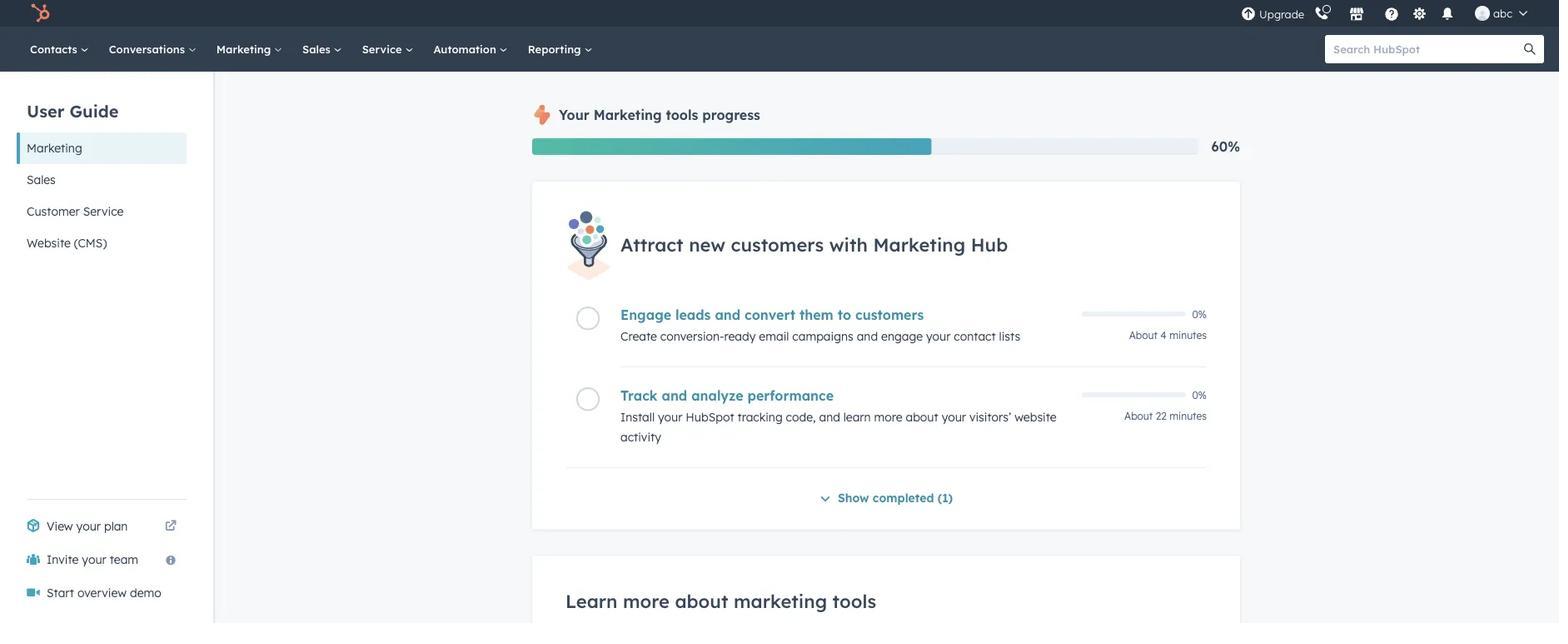 Task type: vqa. For each thing, say whether or not it's contained in the screenshot.
Website (CMS) button
yes



Task type: locate. For each thing, give the bounding box(es) containing it.
1 vertical spatial customers
[[856, 307, 924, 323]]

1 horizontal spatial tools
[[833, 590, 876, 612]]

Search HubSpot search field
[[1325, 35, 1530, 63]]

1 horizontal spatial customers
[[856, 307, 924, 323]]

learn more about marketing tools
[[566, 590, 876, 612]]

1 vertical spatial about
[[1125, 410, 1153, 423]]

conversion-
[[660, 329, 724, 344]]

hubspot image
[[30, 3, 50, 23]]

about left 4
[[1129, 329, 1158, 342]]

customers up engage at bottom right
[[856, 307, 924, 323]]

lists
[[999, 329, 1021, 344]]

to
[[838, 307, 851, 323]]

marketing down user on the top of the page
[[27, 141, 82, 155]]

engage
[[881, 329, 923, 344]]

customers
[[731, 233, 824, 256], [856, 307, 924, 323]]

tracking
[[738, 410, 783, 425]]

about
[[1129, 329, 1158, 342], [1125, 410, 1153, 423]]

0 horizontal spatial sales
[[27, 172, 56, 187]]

1 horizontal spatial service
[[362, 42, 405, 56]]

convert
[[745, 307, 796, 323]]

your
[[559, 107, 590, 123]]

1 vertical spatial minutes
[[1170, 410, 1207, 423]]

start overview demo link
[[17, 576, 187, 610]]

(cms)
[[74, 236, 107, 250]]

service down "sales" button
[[83, 204, 124, 219]]

upgrade image
[[1241, 7, 1256, 22]]

install
[[621, 410, 655, 425]]

about for track and analyze performance
[[1125, 410, 1153, 423]]

sales
[[302, 42, 334, 56], [27, 172, 56, 187]]

0% for engage leads and convert them to customers
[[1193, 308, 1207, 320]]

hubspot link
[[20, 3, 62, 23]]

automation link
[[424, 27, 518, 72]]

service right "sales" link
[[362, 42, 405, 56]]

calling icon button
[[1308, 2, 1336, 24]]

leads
[[676, 307, 711, 323]]

1 minutes from the top
[[1170, 329, 1207, 342]]

minutes
[[1170, 329, 1207, 342], [1170, 410, 1207, 423]]

learn
[[566, 590, 618, 612]]

your left team
[[82, 552, 106, 567]]

engage leads and convert them to customers create conversion-ready email campaigns and engage your contact lists
[[621, 307, 1021, 344]]

0 vertical spatial sales
[[302, 42, 334, 56]]

1 vertical spatial about
[[675, 590, 729, 612]]

0 vertical spatial minutes
[[1170, 329, 1207, 342]]

track
[[621, 388, 658, 404]]

notifications button
[[1434, 0, 1462, 27]]

sales right marketing link
[[302, 42, 334, 56]]

0 vertical spatial more
[[874, 410, 903, 425]]

customers right new
[[731, 233, 824, 256]]

your right engage at bottom right
[[926, 329, 951, 344]]

contacts
[[30, 42, 81, 56]]

upgrade
[[1260, 7, 1305, 21]]

help image
[[1385, 7, 1400, 22]]

sales up customer on the left top of page
[[27, 172, 56, 187]]

hub
[[971, 233, 1008, 256]]

automation
[[434, 42, 500, 56]]

about left 22
[[1125, 410, 1153, 423]]

marketing inside button
[[27, 141, 82, 155]]

0% up about 4 minutes
[[1193, 308, 1207, 320]]

new
[[689, 233, 726, 256]]

1 vertical spatial service
[[83, 204, 124, 219]]

your left visitors'
[[942, 410, 966, 425]]

menu
[[1240, 0, 1540, 27]]

22
[[1156, 410, 1167, 423]]

search button
[[1516, 35, 1545, 63]]

0 vertical spatial service
[[362, 42, 405, 56]]

0% up about 22 minutes
[[1193, 389, 1207, 401]]

settings link
[[1410, 5, 1430, 22]]

link opens in a new window image
[[165, 521, 177, 532]]

1 horizontal spatial sales
[[302, 42, 334, 56]]

reporting link
[[518, 27, 603, 72]]

user
[[27, 100, 64, 121]]

marketplaces image
[[1350, 7, 1365, 22]]

plan
[[104, 519, 128, 534]]

customer service button
[[17, 196, 187, 227]]

0 vertical spatial 0%
[[1193, 308, 1207, 320]]

your inside engage leads and convert them to customers create conversion-ready email campaigns and engage your contact lists
[[926, 329, 951, 344]]

ready
[[724, 329, 756, 344]]

view your plan link
[[17, 510, 187, 543]]

0 vertical spatial about
[[906, 410, 939, 425]]

guide
[[70, 100, 119, 121]]

attract new customers with marketing hub
[[621, 233, 1008, 256]]

and right track
[[662, 388, 687, 404]]

tools right marketing
[[833, 590, 876, 612]]

0 horizontal spatial about
[[675, 590, 729, 612]]

tools left progress
[[666, 107, 698, 123]]

0 horizontal spatial customers
[[731, 233, 824, 256]]

minutes right 22
[[1170, 410, 1207, 423]]

about inside track and analyze performance install your hubspot tracking code, and learn more about your visitors' website activity
[[906, 410, 939, 425]]

minutes right 4
[[1170, 329, 1207, 342]]

1 horizontal spatial about
[[906, 410, 939, 425]]

tools
[[666, 107, 698, 123], [833, 590, 876, 612]]

1 vertical spatial 0%
[[1193, 389, 1207, 401]]

website (cms) button
[[17, 227, 187, 259]]

1 vertical spatial tools
[[833, 590, 876, 612]]

marketplaces button
[[1340, 0, 1375, 27]]

your
[[926, 329, 951, 344], [658, 410, 683, 425], [942, 410, 966, 425], [76, 519, 101, 534], [82, 552, 106, 567]]

team
[[110, 552, 138, 567]]

60%
[[1212, 138, 1240, 155]]

start
[[47, 586, 74, 600]]

about left marketing
[[675, 590, 729, 612]]

completed
[[873, 491, 934, 505]]

show
[[838, 491, 869, 505]]

code,
[[786, 410, 816, 425]]

1 0% from the top
[[1193, 308, 1207, 320]]

about 22 minutes
[[1125, 410, 1207, 423]]

reporting
[[528, 42, 584, 56]]

0 horizontal spatial more
[[623, 590, 670, 612]]

about
[[906, 410, 939, 425], [675, 590, 729, 612]]

service link
[[352, 27, 424, 72]]

2 minutes from the top
[[1170, 410, 1207, 423]]

link opens in a new window image
[[165, 517, 177, 537]]

0 horizontal spatial service
[[83, 204, 124, 219]]

0 vertical spatial about
[[1129, 329, 1158, 342]]

0 horizontal spatial tools
[[666, 107, 698, 123]]

engage
[[621, 307, 672, 323]]

0 vertical spatial tools
[[666, 107, 698, 123]]

1 horizontal spatial more
[[874, 410, 903, 425]]

marketing left "sales" link
[[216, 42, 274, 56]]

0%
[[1193, 308, 1207, 320], [1193, 389, 1207, 401]]

show completed (1) button
[[820, 488, 953, 510]]

about right learn
[[906, 410, 939, 425]]

start overview demo
[[47, 586, 161, 600]]

email
[[759, 329, 789, 344]]

about for engage leads and convert them to customers
[[1129, 329, 1158, 342]]

1 vertical spatial sales
[[27, 172, 56, 187]]

website
[[1015, 410, 1057, 425]]

more
[[874, 410, 903, 425], [623, 590, 670, 612]]

2 0% from the top
[[1193, 389, 1207, 401]]



Task type: describe. For each thing, give the bounding box(es) containing it.
your left plan at the left of page
[[76, 519, 101, 534]]

your marketing tools progress
[[559, 107, 760, 123]]

4
[[1161, 329, 1167, 342]]

marketing right your
[[594, 107, 662, 123]]

show completed (1)
[[838, 491, 953, 505]]

more inside track and analyze performance install your hubspot tracking code, and learn more about your visitors' website activity
[[874, 410, 903, 425]]

view
[[47, 519, 73, 534]]

invite your team button
[[17, 543, 187, 576]]

marketing
[[734, 590, 827, 612]]

marketing link
[[206, 27, 292, 72]]

marketing button
[[17, 132, 187, 164]]

create
[[621, 329, 657, 344]]

service inside "button"
[[83, 204, 124, 219]]

campaigns
[[793, 329, 854, 344]]

about 4 minutes
[[1129, 329, 1207, 342]]

website (cms)
[[27, 236, 107, 250]]

gary orlando image
[[1475, 6, 1490, 21]]

engage leads and convert them to customers button
[[621, 307, 1072, 323]]

visitors'
[[970, 410, 1012, 425]]

performance
[[748, 388, 834, 404]]

notifications image
[[1440, 7, 1455, 22]]

sales button
[[17, 164, 187, 196]]

and down the engage leads and convert them to customers button
[[857, 329, 878, 344]]

calling icon image
[[1315, 6, 1330, 21]]

track and analyze performance install your hubspot tracking code, and learn more about your visitors' website activity
[[621, 388, 1057, 445]]

minutes for engage leads and convert them to customers
[[1170, 329, 1207, 342]]

view your plan
[[47, 519, 128, 534]]

user guide
[[27, 100, 119, 121]]

and down track and analyze performance button
[[819, 410, 840, 425]]

analyze
[[692, 388, 744, 404]]

website
[[27, 236, 71, 250]]

user guide views element
[[17, 72, 187, 259]]

sales link
[[292, 27, 352, 72]]

sales inside button
[[27, 172, 56, 187]]

help button
[[1378, 0, 1406, 27]]

them
[[800, 307, 834, 323]]

0% for track and analyze performance
[[1193, 389, 1207, 401]]

minutes for track and analyze performance
[[1170, 410, 1207, 423]]

contacts link
[[20, 27, 99, 72]]

your right install
[[658, 410, 683, 425]]

attract
[[621, 233, 684, 256]]

conversations link
[[99, 27, 206, 72]]

progress
[[703, 107, 760, 123]]

conversations
[[109, 42, 188, 56]]

and up ready
[[715, 307, 741, 323]]

search image
[[1525, 43, 1536, 55]]

contact
[[954, 329, 996, 344]]

activity
[[621, 430, 661, 445]]

customer service
[[27, 204, 124, 219]]

invite
[[47, 552, 79, 567]]

track and analyze performance button
[[621, 388, 1072, 404]]

your inside button
[[82, 552, 106, 567]]

settings image
[[1413, 7, 1428, 22]]

1 vertical spatial more
[[623, 590, 670, 612]]

0 vertical spatial customers
[[731, 233, 824, 256]]

demo
[[130, 586, 161, 600]]

(1)
[[938, 491, 953, 505]]

hubspot
[[686, 410, 734, 425]]

abc button
[[1465, 0, 1538, 27]]

customers inside engage leads and convert them to customers create conversion-ready email campaigns and engage your contact lists
[[856, 307, 924, 323]]

abc
[[1494, 6, 1513, 20]]

invite your team
[[47, 552, 138, 567]]

marketing left hub
[[873, 233, 966, 256]]

overview
[[77, 586, 127, 600]]

your marketing tools progress progress bar
[[532, 138, 932, 155]]

customer
[[27, 204, 80, 219]]

learn
[[844, 410, 871, 425]]

menu containing abc
[[1240, 0, 1540, 27]]

with
[[830, 233, 868, 256]]



